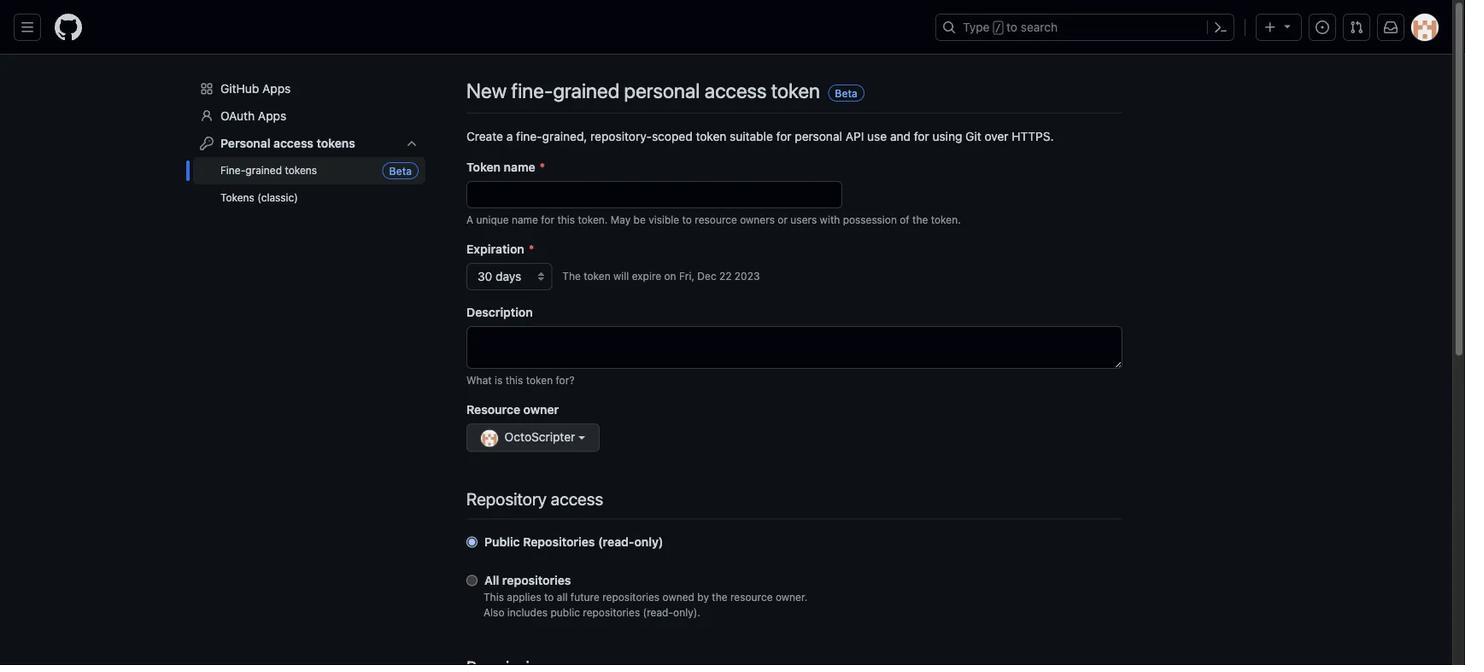 Task type: locate. For each thing, give the bounding box(es) containing it.
access inside dropdown button
[[274, 136, 314, 150]]

grained inside personal access tokens list
[[246, 165, 282, 176]]

beta for fine-grained tokens
[[389, 165, 412, 177]]

type
[[963, 20, 990, 34]]

token
[[772, 79, 820, 103], [696, 129, 727, 143], [584, 270, 611, 282], [526, 374, 553, 386]]

0 horizontal spatial to
[[544, 592, 554, 604]]

key image
[[200, 137, 214, 150]]

grained
[[553, 79, 620, 103], [246, 165, 282, 176]]

a
[[467, 214, 474, 226]]

1 vertical spatial apps
[[258, 109, 286, 123]]

dec
[[698, 270, 717, 282]]

2 horizontal spatial to
[[1007, 20, 1018, 34]]

apps up oauth apps
[[262, 82, 291, 96]]

personal
[[220, 136, 270, 150]]

0 horizontal spatial grained
[[246, 165, 282, 176]]

tokens down the "oauth apps" 'link'
[[317, 136, 355, 150]]

repositories
[[502, 574, 571, 588], [603, 592, 660, 604], [583, 607, 640, 619]]

1 vertical spatial to
[[682, 214, 692, 226]]

scoped
[[652, 129, 693, 143]]

repositories up applies at the left of the page
[[502, 574, 571, 588]]

1 horizontal spatial grained
[[553, 79, 620, 103]]

0 vertical spatial beta
[[835, 87, 858, 99]]

token name
[[467, 160, 536, 174]]

oauth apps link
[[193, 103, 426, 130]]

fine-
[[511, 79, 553, 103], [516, 129, 542, 143]]

the
[[563, 270, 581, 282]]

tokens inside dropdown button
[[317, 136, 355, 150]]

beta inside personal access tokens list
[[389, 165, 412, 177]]

apps inside 'link'
[[258, 109, 286, 123]]

to left all
[[544, 592, 554, 604]]

person image
[[200, 109, 214, 123]]

1 horizontal spatial token.
[[931, 214, 961, 226]]

expire
[[632, 270, 662, 282]]

owner.
[[776, 592, 808, 604]]

1 vertical spatial (read-
[[643, 607, 673, 619]]

apps
[[262, 82, 291, 96], [258, 109, 286, 123]]

repositories
[[523, 535, 595, 549]]

option group
[[467, 534, 1123, 621]]

to right visible
[[682, 214, 692, 226]]

may
[[611, 214, 631, 226]]

1 horizontal spatial (read-
[[643, 607, 673, 619]]

for right the suitable
[[777, 129, 792, 143]]

1 vertical spatial access
[[274, 136, 314, 150]]

0 vertical spatial (read-
[[598, 535, 635, 549]]

/
[[995, 22, 1002, 34]]

this right is
[[506, 374, 523, 386]]

2 token. from the left
[[931, 214, 961, 226]]

to for search
[[1007, 20, 1018, 34]]

repository access
[[467, 489, 603, 509]]

issue opened image
[[1316, 21, 1330, 34]]

octoscripter button
[[467, 424, 600, 452]]

to
[[1007, 20, 1018, 34], [682, 214, 692, 226], [544, 592, 554, 604]]

(read- down owned
[[643, 607, 673, 619]]

Description text field
[[467, 326, 1123, 369]]

2 horizontal spatial access
[[705, 79, 767, 103]]

0 horizontal spatial access
[[274, 136, 314, 150]]

@octoscripter image
[[481, 430, 498, 447]]

0 horizontal spatial the
[[712, 592, 728, 604]]

1 horizontal spatial personal
[[795, 129, 843, 143]]

octoscripter
[[505, 430, 579, 444]]

for
[[777, 129, 792, 143], [914, 129, 930, 143], [541, 214, 555, 226]]

1 horizontal spatial access
[[551, 489, 603, 509]]

fine- right a
[[516, 129, 542, 143]]

access up the suitable
[[705, 79, 767, 103]]

the
[[913, 214, 928, 226], [712, 592, 728, 604]]

access
[[705, 79, 767, 103], [274, 136, 314, 150], [551, 489, 603, 509]]

1 vertical spatial the
[[712, 592, 728, 604]]

create
[[467, 129, 503, 143]]

fine-grained tokens
[[220, 165, 317, 176]]

name
[[504, 160, 536, 174], [512, 214, 538, 226]]

personal
[[624, 79, 700, 103], [795, 129, 843, 143]]

tokens
[[220, 192, 255, 204]]

resource
[[695, 214, 737, 226], [731, 592, 773, 604]]

to for all
[[544, 592, 554, 604]]

(classic)
[[257, 192, 298, 204]]

the right 'of'
[[913, 214, 928, 226]]

token up create a fine-grained, repository-scoped token suitable for personal api use and for using git over https.
[[772, 79, 820, 103]]

name down a
[[504, 160, 536, 174]]

0 vertical spatial to
[[1007, 20, 1018, 34]]

this left may on the top
[[558, 214, 575, 226]]

future
[[571, 592, 600, 604]]

0 vertical spatial this
[[558, 214, 575, 226]]

access down the "oauth apps" 'link'
[[274, 136, 314, 150]]

personal left api
[[795, 129, 843, 143]]

access up public repositories (read-only)
[[551, 489, 603, 509]]

for?
[[556, 374, 575, 386]]

name right unique
[[512, 214, 538, 226]]

(read-
[[598, 535, 635, 549], [643, 607, 673, 619]]

0 horizontal spatial beta
[[389, 165, 412, 177]]

to inside the "this applies to all  future repositories owned by the resource owner. also includes public repositories (read-only)."
[[544, 592, 554, 604]]

1 vertical spatial resource
[[731, 592, 773, 604]]

2023
[[735, 270, 760, 282]]

owned
[[663, 592, 695, 604]]

beta up api
[[835, 87, 858, 99]]

or
[[778, 214, 788, 226]]

this
[[558, 214, 575, 226], [506, 374, 523, 386]]

personal up scoped
[[624, 79, 700, 103]]

git pull request image
[[1350, 21, 1364, 34]]

2 vertical spatial to
[[544, 592, 554, 604]]

1 token. from the left
[[578, 214, 608, 226]]

0 horizontal spatial this
[[506, 374, 523, 386]]

apps for github apps
[[262, 82, 291, 96]]

(read- right repositories
[[598, 535, 635, 549]]

(read- inside the "this applies to all  future repositories owned by the resource owner. also includes public repositories (read-only)."
[[643, 607, 673, 619]]

by
[[698, 592, 709, 604]]

triangle down image
[[1281, 19, 1295, 33]]

1 vertical spatial personal
[[795, 129, 843, 143]]

token right scoped
[[696, 129, 727, 143]]

use
[[868, 129, 887, 143]]

token.
[[578, 214, 608, 226], [931, 214, 961, 226]]

notifications image
[[1384, 21, 1398, 34]]

tokens
[[317, 136, 355, 150], [285, 165, 317, 176]]

All repositories radio
[[467, 575, 478, 587]]

token. left may on the top
[[578, 214, 608, 226]]

grained up 'grained,'
[[553, 79, 620, 103]]

tokens for fine-grained tokens
[[285, 165, 317, 176]]

the token will expire on fri, dec 22 2023
[[563, 270, 760, 282]]

1 horizontal spatial beta
[[835, 87, 858, 99]]

0 vertical spatial the
[[913, 214, 928, 226]]

0 vertical spatial access
[[705, 79, 767, 103]]

1 vertical spatial grained
[[246, 165, 282, 176]]

1 horizontal spatial to
[[682, 214, 692, 226]]

resource left owner.
[[731, 592, 773, 604]]

0 vertical spatial apps
[[262, 82, 291, 96]]

beta down chevron down image
[[389, 165, 412, 177]]

to right /
[[1007, 20, 1018, 34]]

includes
[[508, 607, 548, 619]]

repositories down future in the left of the page
[[583, 607, 640, 619]]

grained up tokens (classic)
[[246, 165, 282, 176]]

1 horizontal spatial this
[[558, 214, 575, 226]]

tokens down personal access tokens dropdown button
[[285, 165, 317, 176]]

2 vertical spatial access
[[551, 489, 603, 509]]

repository
[[467, 489, 547, 509]]

1 vertical spatial beta
[[389, 165, 412, 177]]

personal access tokens list
[[193, 157, 426, 212]]

new
[[467, 79, 507, 103]]

resource left the owners
[[695, 214, 737, 226]]

apps up personal access tokens on the left
[[258, 109, 286, 123]]

token. right 'of'
[[931, 214, 961, 226]]

0 vertical spatial personal
[[624, 79, 700, 103]]

0 horizontal spatial token.
[[578, 214, 608, 226]]

the right 'by'
[[712, 592, 728, 604]]

fine- right new at top
[[511, 79, 553, 103]]

0 vertical spatial tokens
[[317, 136, 355, 150]]

for right unique
[[541, 214, 555, 226]]

resource owner
[[467, 403, 559, 417]]

of
[[900, 214, 910, 226]]

repositories right future in the left of the page
[[603, 592, 660, 604]]

for inside personal access token element
[[541, 214, 555, 226]]

tokens inside list
[[285, 165, 317, 176]]

for right "and"
[[914, 129, 930, 143]]

2 vertical spatial repositories
[[583, 607, 640, 619]]

1 vertical spatial tokens
[[285, 165, 317, 176]]

0 horizontal spatial for
[[541, 214, 555, 226]]

beta for new fine-grained personal access token
[[835, 87, 858, 99]]

tokens (classic) link
[[193, 185, 426, 212]]

access for repository access
[[551, 489, 603, 509]]

resource
[[467, 403, 521, 417]]

the inside the "this applies to all  future repositories owned by the resource owner. also includes public repositories (read-only)."
[[712, 592, 728, 604]]



Task type: describe. For each thing, give the bounding box(es) containing it.
only).
[[673, 607, 701, 619]]

owners
[[740, 214, 775, 226]]

chevron down image
[[405, 137, 419, 150]]

possession
[[843, 214, 897, 226]]

all
[[485, 574, 499, 588]]

grained,
[[542, 129, 587, 143]]

repository-
[[591, 129, 652, 143]]

0 vertical spatial fine-
[[511, 79, 553, 103]]

0 horizontal spatial personal
[[624, 79, 700, 103]]

fine-
[[220, 165, 246, 176]]

with
[[820, 214, 840, 226]]

option group containing public repositories (read-only)
[[467, 534, 1123, 621]]

what
[[467, 374, 492, 386]]

0 vertical spatial grained
[[553, 79, 620, 103]]

0 vertical spatial resource
[[695, 214, 737, 226]]

1 horizontal spatial the
[[913, 214, 928, 226]]

unique
[[476, 214, 509, 226]]

owner
[[524, 403, 559, 417]]

users
[[791, 214, 817, 226]]

description
[[467, 305, 533, 319]]

tokens (classic)
[[220, 192, 298, 204]]

0 vertical spatial repositories
[[502, 574, 571, 588]]

apps image
[[200, 82, 214, 96]]

on
[[664, 270, 677, 282]]

visible
[[649, 214, 680, 226]]

public repositories (read-only)
[[485, 535, 664, 549]]

github apps link
[[193, 75, 426, 103]]

and
[[890, 129, 911, 143]]

using
[[933, 129, 963, 143]]

all repositories
[[485, 574, 571, 588]]

git
[[966, 129, 982, 143]]

will
[[614, 270, 629, 282]]

22
[[720, 270, 732, 282]]

expiration
[[467, 242, 525, 256]]

fri,
[[679, 270, 695, 282]]

create a fine-grained, repository-scoped token suitable for personal api use and for using git over https.
[[467, 129, 1054, 143]]

this applies to all  future repositories owned by the resource owner. also includes public repositories (read-only).
[[484, 592, 808, 619]]

1 horizontal spatial for
[[777, 129, 792, 143]]

1 vertical spatial repositories
[[603, 592, 660, 604]]

github apps
[[220, 82, 291, 96]]

all
[[557, 592, 568, 604]]

api
[[846, 129, 864, 143]]

1 vertical spatial fine-
[[516, 129, 542, 143]]

0 horizontal spatial (read-
[[598, 535, 635, 549]]

applies
[[507, 592, 542, 604]]

1 vertical spatial this
[[506, 374, 523, 386]]

only)
[[635, 535, 664, 549]]

token left will
[[584, 270, 611, 282]]

tokens for personal access tokens
[[317, 136, 355, 150]]

public
[[485, 535, 520, 549]]

oauth
[[220, 109, 255, 123]]

this
[[484, 592, 504, 604]]

token left for?
[[526, 374, 553, 386]]

0 vertical spatial name
[[504, 160, 536, 174]]

access for personal access tokens
[[274, 136, 314, 150]]

https.
[[1012, 129, 1054, 143]]

1 vertical spatial name
[[512, 214, 538, 226]]

personal access token element
[[467, 158, 1123, 666]]

a
[[507, 129, 513, 143]]

Public Repositories (read-only) radio
[[467, 537, 478, 548]]

personal access tokens button
[[193, 130, 426, 157]]

apps for oauth apps
[[258, 109, 286, 123]]

github
[[220, 82, 259, 96]]

what is this token for?
[[467, 374, 575, 386]]

public
[[551, 607, 580, 619]]

be
[[634, 214, 646, 226]]

Token name text field
[[467, 181, 843, 209]]

over
[[985, 129, 1009, 143]]

a unique name for this token. may be visible to resource owners or users with possession of the token.
[[467, 214, 961, 226]]

plus image
[[1264, 21, 1278, 34]]

is
[[495, 374, 503, 386]]

token
[[467, 160, 501, 174]]

resource inside the "this applies to all  future repositories owned by the resource owner. also includes public repositories (read-only)."
[[731, 592, 773, 604]]

command palette image
[[1214, 21, 1228, 34]]

suitable
[[730, 129, 773, 143]]

also
[[484, 607, 505, 619]]

search
[[1021, 20, 1058, 34]]

homepage image
[[55, 14, 82, 41]]

new fine-grained personal access token
[[467, 79, 820, 103]]

2 horizontal spatial for
[[914, 129, 930, 143]]

oauth apps
[[220, 109, 286, 123]]

type / to search
[[963, 20, 1058, 34]]

personal access tokens
[[220, 136, 355, 150]]



Task type: vqa. For each thing, say whether or not it's contained in the screenshot.
'resource'
yes



